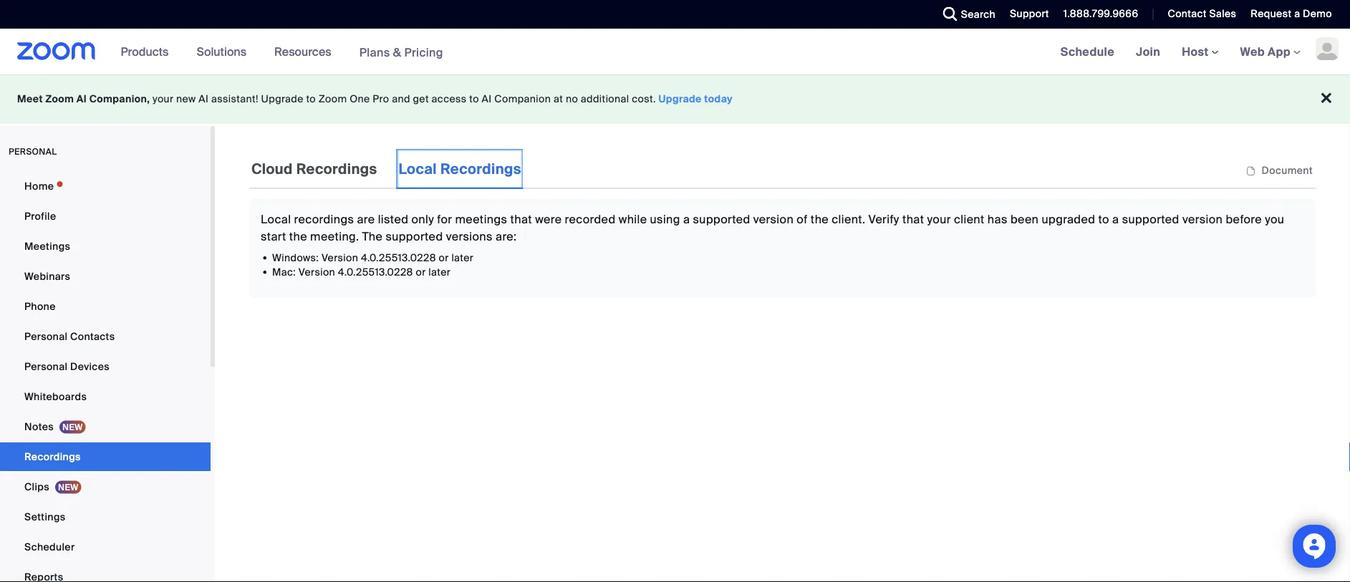 Task type: vqa. For each thing, say whether or not it's contained in the screenshot.
1.888.799.9666 button
yes



Task type: describe. For each thing, give the bounding box(es) containing it.
been
[[1011, 212, 1039, 227]]

2 zoom from the left
[[319, 92, 347, 106]]

profile link
[[0, 202, 211, 231]]

request a demo
[[1251, 7, 1333, 20]]

clips
[[24, 480, 49, 494]]

listed
[[378, 212, 409, 227]]

2 ai from the left
[[199, 92, 209, 106]]

1 version from the left
[[754, 212, 794, 227]]

products
[[121, 44, 169, 59]]

1 horizontal spatial a
[[1113, 212, 1120, 227]]

recordings for local recordings
[[441, 160, 521, 178]]

verify
[[869, 212, 900, 227]]

were
[[535, 212, 562, 227]]

0 horizontal spatial a
[[684, 212, 690, 227]]

scheduler link
[[0, 533, 211, 562]]

settings link
[[0, 503, 211, 532]]

schedule link
[[1050, 29, 1126, 75]]

are:
[[496, 229, 517, 244]]

2 version from the left
[[1183, 212, 1223, 227]]

personal devices link
[[0, 353, 211, 381]]

of
[[797, 212, 808, 227]]

new
[[176, 92, 196, 106]]

to inside local recordings are listed only for meetings that were recorded while using a supported version of the client. verify that your client has been upgraded to a supported version before you start the meeting. the supported versions are: windows: version 4.0.25513.0228 or later mac: version 4.0.25513.0228 or later
[[1099, 212, 1110, 227]]

scheduler
[[24, 541, 75, 554]]

search button
[[933, 0, 1000, 29]]

webinars
[[24, 270, 70, 283]]

contact sales
[[1168, 7, 1237, 20]]

phone
[[24, 300, 56, 313]]

1 horizontal spatial or
[[439, 251, 449, 264]]

devices
[[70, 360, 110, 373]]

1.888.799.9666
[[1064, 7, 1139, 20]]

1 horizontal spatial to
[[470, 92, 479, 106]]

no
[[566, 92, 578, 106]]

0 horizontal spatial or
[[416, 265, 426, 279]]

banner containing products
[[0, 29, 1351, 76]]

cloud recordings
[[252, 160, 377, 178]]

main content element
[[249, 149, 1316, 298]]

meetings navigation
[[1050, 29, 1351, 76]]

plans
[[359, 45, 390, 60]]

pro
[[373, 92, 389, 106]]

2 horizontal spatial supported
[[1123, 212, 1180, 227]]

0 vertical spatial the
[[811, 212, 829, 227]]

resources button
[[274, 29, 338, 75]]

has
[[988, 212, 1008, 227]]

personal menu menu
[[0, 172, 211, 583]]

today
[[705, 92, 733, 106]]

companion,
[[89, 92, 150, 106]]

using
[[650, 212, 681, 227]]

&
[[393, 45, 401, 60]]

local for local recordings
[[399, 160, 437, 178]]

webinars link
[[0, 262, 211, 291]]

you
[[1266, 212, 1285, 227]]

0 horizontal spatial to
[[306, 92, 316, 106]]

meet
[[17, 92, 43, 106]]

windows:
[[272, 251, 319, 264]]

host button
[[1182, 44, 1219, 59]]

0 horizontal spatial supported
[[386, 229, 443, 244]]

meetings
[[24, 240, 70, 253]]

only
[[412, 212, 434, 227]]

whiteboards link
[[0, 383, 211, 411]]

notes
[[24, 420, 54, 434]]

cloud
[[252, 160, 293, 178]]

web app button
[[1241, 44, 1301, 59]]

search
[[961, 8, 996, 21]]

while
[[619, 212, 647, 227]]

host
[[1182, 44, 1212, 59]]

home link
[[0, 172, 211, 201]]

1 zoom from the left
[[45, 92, 74, 106]]

0 vertical spatial 4.0.25513.0228
[[361, 251, 436, 264]]

for
[[437, 212, 452, 227]]

your inside local recordings are listed only for meetings that were recorded while using a supported version of the client. verify that your client has been upgraded to a supported version before you start the meeting. the supported versions are: windows: version 4.0.25513.0228 or later mac: version 4.0.25513.0228 or later
[[928, 212, 951, 227]]

profile
[[24, 210, 56, 223]]

are
[[357, 212, 375, 227]]

plans & pricing
[[359, 45, 443, 60]]

notes link
[[0, 413, 211, 441]]

your inside meet zoom ai companion, footer
[[153, 92, 174, 106]]

recordings inside recordings link
[[24, 450, 81, 464]]

assistant!
[[211, 92, 259, 106]]

product information navigation
[[110, 29, 454, 76]]

additional
[[581, 92, 629, 106]]

personal devices
[[24, 360, 110, 373]]

personal for personal devices
[[24, 360, 68, 373]]

contact
[[1168, 7, 1207, 20]]

file image
[[1246, 165, 1256, 178]]

join link
[[1126, 29, 1172, 75]]

recordings
[[294, 212, 354, 227]]

meet zoom ai companion, your new ai assistant! upgrade to zoom one pro and get access to ai companion at no additional cost. upgrade today
[[17, 92, 733, 106]]

1.888.799.9666 button up the schedule link
[[1064, 7, 1139, 20]]



Task type: locate. For each thing, give the bounding box(es) containing it.
1 horizontal spatial the
[[811, 212, 829, 227]]

contacts
[[70, 330, 115, 343]]

local recordings are listed only for meetings that were recorded while using a supported version of the client. verify that your client has been upgraded to a supported version before you start the meeting. the supported versions are: windows: version 4.0.25513.0228 or later mac: version 4.0.25513.0228 or later
[[261, 212, 1285, 279]]

to right upgraded
[[1099, 212, 1110, 227]]

request
[[1251, 7, 1292, 20]]

1 horizontal spatial version
[[1183, 212, 1223, 227]]

0 horizontal spatial later
[[429, 265, 451, 279]]

banner
[[0, 29, 1351, 76]]

client.
[[832, 212, 866, 227]]

recordings link
[[0, 443, 211, 471]]

to right access
[[470, 92, 479, 106]]

local inside tab
[[399, 160, 437, 178]]

personal
[[24, 330, 68, 343], [24, 360, 68, 373]]

or down only
[[416, 265, 426, 279]]

1 horizontal spatial upgrade
[[659, 92, 702, 106]]

1 vertical spatial version
[[299, 265, 335, 279]]

ai left the companion,
[[77, 92, 87, 106]]

local up only
[[399, 160, 437, 178]]

whiteboards
[[24, 390, 87, 403]]

versions
[[446, 229, 493, 244]]

meetings
[[455, 212, 508, 227]]

to
[[306, 92, 316, 106], [470, 92, 479, 106], [1099, 212, 1110, 227]]

1 personal from the top
[[24, 330, 68, 343]]

1 vertical spatial 4.0.25513.0228
[[338, 265, 413, 279]]

personal down 'phone'
[[24, 330, 68, 343]]

1 vertical spatial local
[[261, 212, 291, 227]]

to down resources dropdown button
[[306, 92, 316, 106]]

local recordings tab
[[397, 149, 524, 189]]

companion
[[495, 92, 551, 106]]

cloud recordings tab
[[249, 149, 379, 189]]

local recordings
[[399, 160, 521, 178]]

upgraded
[[1042, 212, 1096, 227]]

personal
[[9, 146, 57, 157]]

get
[[413, 92, 429, 106]]

0 vertical spatial later
[[452, 251, 474, 264]]

profile picture image
[[1316, 37, 1339, 60]]

2 upgrade from the left
[[659, 92, 702, 106]]

version left of
[[754, 212, 794, 227]]

0 horizontal spatial version
[[754, 212, 794, 227]]

version down meeting. at the left of page
[[322, 251, 358, 264]]

zoom left one
[[319, 92, 347, 106]]

1 horizontal spatial later
[[452, 251, 474, 264]]

mac:
[[272, 265, 296, 279]]

0 horizontal spatial the
[[289, 229, 307, 244]]

your left "new"
[[153, 92, 174, 106]]

access
[[432, 92, 467, 106]]

that right verify
[[903, 212, 925, 227]]

tabs of recording tab list
[[249, 149, 524, 189]]

2 horizontal spatial ai
[[482, 92, 492, 106]]

upgrade right cost.
[[659, 92, 702, 106]]

version
[[322, 251, 358, 264], [299, 265, 335, 279]]

local inside local recordings are listed only for meetings that were recorded while using a supported version of the client. verify that your client has been upgraded to a supported version before you start the meeting. the supported versions are: windows: version 4.0.25513.0228 or later mac: version 4.0.25513.0228 or later
[[261, 212, 291, 227]]

upgrade
[[261, 92, 304, 106], [659, 92, 702, 106]]

solutions
[[197, 44, 247, 59]]

sales
[[1210, 7, 1237, 20]]

plans & pricing link
[[359, 45, 443, 60], [359, 45, 443, 60]]

upgrade down 'product information' navigation
[[261, 92, 304, 106]]

a
[[1295, 7, 1301, 20], [684, 212, 690, 227], [1113, 212, 1120, 227]]

document button
[[1244, 164, 1316, 178]]

schedule
[[1061, 44, 1115, 59]]

2 horizontal spatial to
[[1099, 212, 1110, 227]]

1 ai from the left
[[77, 92, 87, 106]]

0 horizontal spatial zoom
[[45, 92, 74, 106]]

local up start
[[261, 212, 291, 227]]

1 vertical spatial later
[[429, 265, 451, 279]]

1 horizontal spatial zoom
[[319, 92, 347, 106]]

4.0.25513.0228
[[361, 251, 436, 264], [338, 265, 413, 279]]

the right of
[[811, 212, 829, 227]]

or down versions
[[439, 251, 449, 264]]

zoom right meet at the left top of the page
[[45, 92, 74, 106]]

personal for personal contacts
[[24, 330, 68, 343]]

2 personal from the top
[[24, 360, 68, 373]]

0 vertical spatial or
[[439, 251, 449, 264]]

recordings inside 'cloud recordings' tab
[[296, 160, 377, 178]]

support
[[1010, 7, 1050, 20]]

products button
[[121, 29, 175, 75]]

0 horizontal spatial that
[[511, 212, 532, 227]]

at
[[554, 92, 563, 106]]

local for local recordings are listed only for meetings that were recorded while using a supported version of the client. verify that your client has been upgraded to a supported version before you start the meeting. the supported versions are: windows: version 4.0.25513.0228 or later mac: version 4.0.25513.0228 or later
[[261, 212, 291, 227]]

0 vertical spatial personal
[[24, 330, 68, 343]]

1 horizontal spatial that
[[903, 212, 925, 227]]

0 vertical spatial local
[[399, 160, 437, 178]]

personal contacts
[[24, 330, 115, 343]]

contact sales link
[[1158, 0, 1241, 29], [1168, 7, 1237, 20]]

0 horizontal spatial recordings
[[24, 450, 81, 464]]

recorded
[[565, 212, 616, 227]]

1 horizontal spatial recordings
[[296, 160, 377, 178]]

solutions button
[[197, 29, 253, 75]]

pricing
[[404, 45, 443, 60]]

0 horizontal spatial ai
[[77, 92, 87, 106]]

1 upgrade from the left
[[261, 92, 304, 106]]

a right using
[[684, 212, 690, 227]]

recordings down notes
[[24, 450, 81, 464]]

a right upgraded
[[1113, 212, 1120, 227]]

document
[[1262, 164, 1313, 178]]

1 horizontal spatial supported
[[693, 212, 751, 227]]

app
[[1268, 44, 1291, 59]]

a left demo
[[1295, 7, 1301, 20]]

cost.
[[632, 92, 656, 106]]

recordings
[[296, 160, 377, 178], [441, 160, 521, 178], [24, 450, 81, 464]]

demo
[[1303, 7, 1333, 20]]

or
[[439, 251, 449, 264], [416, 265, 426, 279]]

zoom logo image
[[17, 42, 96, 60]]

1 horizontal spatial local
[[399, 160, 437, 178]]

2 that from the left
[[903, 212, 925, 227]]

before
[[1226, 212, 1263, 227]]

0 horizontal spatial your
[[153, 92, 174, 106]]

version down the windows:
[[299, 265, 335, 279]]

supported
[[693, 212, 751, 227], [1123, 212, 1180, 227], [386, 229, 443, 244]]

0 vertical spatial version
[[322, 251, 358, 264]]

personal contacts link
[[0, 322, 211, 351]]

start
[[261, 229, 286, 244]]

home
[[24, 179, 54, 193]]

recordings up recordings
[[296, 160, 377, 178]]

local
[[399, 160, 437, 178], [261, 212, 291, 227]]

recordings inside local recordings tab
[[441, 160, 521, 178]]

version left before
[[1183, 212, 1223, 227]]

upgrade today link
[[659, 92, 733, 106]]

your left 'client'
[[928, 212, 951, 227]]

version
[[754, 212, 794, 227], [1183, 212, 1223, 227]]

resources
[[274, 44, 331, 59]]

meeting.
[[310, 229, 359, 244]]

3 ai from the left
[[482, 92, 492, 106]]

1 horizontal spatial your
[[928, 212, 951, 227]]

client
[[954, 212, 985, 227]]

2 horizontal spatial a
[[1295, 7, 1301, 20]]

ai left companion
[[482, 92, 492, 106]]

ai right "new"
[[199, 92, 209, 106]]

0 vertical spatial your
[[153, 92, 174, 106]]

join
[[1136, 44, 1161, 59]]

the
[[362, 229, 383, 244]]

1 horizontal spatial ai
[[199, 92, 209, 106]]

your
[[153, 92, 174, 106], [928, 212, 951, 227]]

meet zoom ai companion, footer
[[0, 75, 1351, 124]]

web app
[[1241, 44, 1291, 59]]

1 vertical spatial the
[[289, 229, 307, 244]]

1 that from the left
[[511, 212, 532, 227]]

meetings link
[[0, 232, 211, 261]]

phone link
[[0, 292, 211, 321]]

the up the windows:
[[289, 229, 307, 244]]

2 horizontal spatial recordings
[[441, 160, 521, 178]]

settings
[[24, 511, 66, 524]]

1 vertical spatial personal
[[24, 360, 68, 373]]

one
[[350, 92, 370, 106]]

1 vertical spatial your
[[928, 212, 951, 227]]

and
[[392, 92, 410, 106]]

0 horizontal spatial local
[[261, 212, 291, 227]]

1 vertical spatial or
[[416, 265, 426, 279]]

recordings for cloud recordings
[[296, 160, 377, 178]]

1.888.799.9666 button
[[1053, 0, 1142, 29], [1064, 7, 1139, 20]]

1.888.799.9666 button up schedule
[[1053, 0, 1142, 29]]

clips link
[[0, 473, 211, 502]]

web
[[1241, 44, 1265, 59]]

personal up the whiteboards
[[24, 360, 68, 373]]

recordings up meetings
[[441, 160, 521, 178]]

that up are:
[[511, 212, 532, 227]]

0 horizontal spatial upgrade
[[261, 92, 304, 106]]



